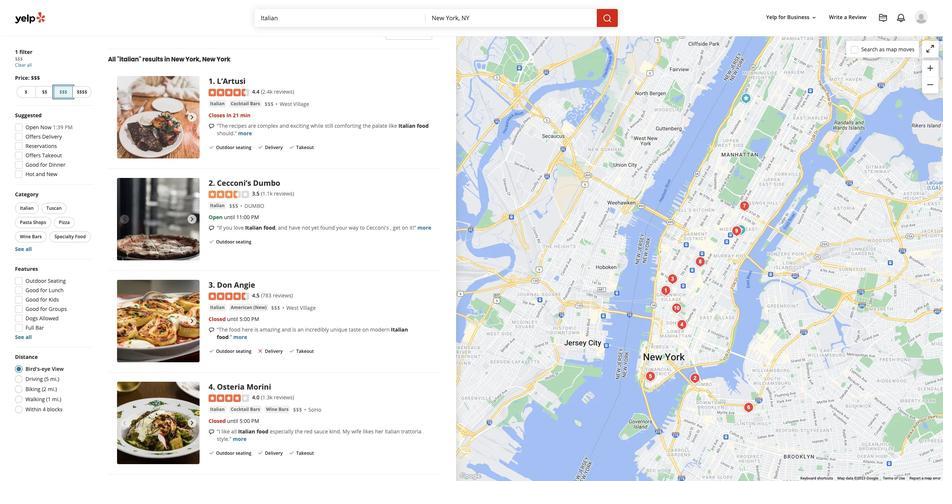 Task type: vqa. For each thing, say whether or not it's contained in the screenshot.
the pay
no



Task type: locate. For each thing, give the bounding box(es) containing it.
1 left filter
[[15, 48, 18, 56]]

italian link
[[209, 100, 226, 108], [209, 202, 226, 210], [209, 304, 226, 312], [209, 406, 226, 414]]

0 vertical spatial in
[[291, 3, 296, 10]]

valentine's
[[255, 0, 282, 2]]

good down good for lunch
[[26, 296, 39, 304]]

1 cocktail bars link from the top
[[229, 100, 262, 108]]

5 seating from the top
[[236, 451, 251, 457]]

italian link down 3.5 star rating image
[[209, 202, 226, 210]]

2 5:00 from the top
[[240, 418, 250, 425]]

mi.) right (5
[[50, 376, 59, 383]]

1 vertical spatial cocktail
[[231, 407, 249, 413]]

takeout
[[296, 28, 314, 35], [296, 144, 314, 151], [42, 152, 62, 159], [296, 348, 314, 355], [296, 451, 314, 457]]

next image for 4 . osteria morini
[[188, 419, 197, 428]]

zoom out image
[[926, 80, 935, 89]]

. for 1
[[213, 76, 215, 86]]

see for category
[[15, 246, 24, 253]]

0 horizontal spatial 4
[[43, 406, 46, 413]]

for right yelp
[[779, 14, 786, 21]]

and inside "the recipes are complex and exciting while still comforting the palate like italian food should." more
[[280, 122, 289, 129]]

for down good for lunch
[[40, 296, 47, 304]]

yet
[[311, 224, 319, 231]]

see all button for features
[[15, 334, 32, 341]]

closed until 5:00 pm for don
[[209, 316, 259, 323]]

outdoor seating for l'artusi
[[216, 144, 251, 151]]

2 "the from the top
[[217, 326, 228, 333]]

option group
[[13, 354, 93, 416]]

0 vertical spatial wine bars
[[20, 234, 42, 240]]

us
[[257, 3, 263, 10], [223, 10, 229, 17]]

closed up "i
[[209, 418, 226, 425]]

italian button up closes
[[209, 100, 226, 108]]

the inside "came here for valentine's day dinner and i loved it! my boyfriend made reservations and they seated us right away in the back room. our waitress was pleasant and tended to us right…"
[[297, 3, 305, 10]]

pm up "i like all italian food
[[251, 418, 259, 425]]

like right palate on the left of the page
[[389, 122, 397, 129]]

outdoor seating
[[26, 278, 66, 285]]

incredibly
[[305, 326, 329, 333]]

4 previous image from the top
[[120, 419, 129, 428]]

until down american at the bottom left
[[227, 316, 238, 323]]

for inside "came here for valentine's day dinner and i loved it! my boyfriend made reservations and they seated us right away in the back room. our waitress was pleasant and tended to us right…"
[[247, 0, 254, 2]]

bird's-
[[26, 366, 42, 373]]

previous image for 2
[[120, 215, 129, 224]]

map region
[[380, 0, 943, 482]]

bars inside group
[[32, 234, 42, 240]]

0 horizontal spatial map
[[886, 46, 897, 53]]

2 cocktail bars button from the top
[[229, 406, 262, 414]]

1 vertical spatial in
[[164, 55, 170, 64]]

delivery for 3 . don angie
[[265, 348, 283, 355]]

a right report
[[922, 477, 924, 481]]

1 cocktail bars from the top
[[231, 100, 260, 107]]

0 horizontal spatial wine
[[20, 234, 31, 240]]

1 vertical spatial cocktail bars button
[[229, 406, 262, 414]]

1 vertical spatial see
[[15, 334, 24, 341]]

business
[[787, 14, 810, 21]]

4.4 star rating image
[[209, 89, 249, 96]]

food inside italian food
[[217, 334, 229, 341]]

l'artusi
[[217, 76, 246, 86]]

until for osteria
[[227, 418, 238, 425]]

seating down love
[[236, 239, 251, 245]]

4 slideshow element from the top
[[117, 382, 200, 465]]

3 slideshow element from the top
[[117, 280, 200, 363]]

closed until 5:00 pm up "i like all italian food
[[209, 418, 259, 425]]

0 vertical spatial like
[[389, 122, 397, 129]]

2
[[209, 178, 213, 189]]

cocktail bars link
[[229, 100, 262, 108], [229, 406, 262, 414]]

terms of use
[[883, 477, 905, 481]]

2 next image from the top
[[188, 215, 197, 224]]

open for open now 1:39 pm
[[26, 124, 39, 131]]

italian inside especially the red sauce kind. my wife likes her italian trattoria style."
[[385, 428, 400, 436]]

0 vertical spatial see
[[15, 246, 24, 253]]

1 horizontal spatial map
[[925, 477, 932, 481]]

closed until 5:00 pm down american at the bottom left
[[209, 316, 259, 323]]

2 is from the left
[[292, 326, 296, 333]]

taste
[[349, 326, 361, 333]]

for inside button
[[779, 14, 786, 21]]

0 vertical spatial village
[[293, 100, 309, 108]]

3 previous image from the top
[[120, 317, 129, 326]]

0 vertical spatial a
[[844, 14, 847, 21]]

antica ristorante image
[[643, 369, 658, 384], [643, 369, 658, 384]]

seating down "i like all italian food
[[236, 451, 251, 457]]

(1.3k
[[261, 394, 273, 402]]

1 horizontal spatial wine
[[266, 407, 277, 413]]

"the recipes are complex and exciting while still comforting the palate like italian food should." more
[[217, 122, 429, 137]]

italian up closes
[[210, 100, 225, 107]]

until up you
[[224, 214, 235, 221]]

2 closed until 5:00 pm from the top
[[209, 418, 259, 425]]

1 vertical spatial west
[[286, 305, 299, 312]]

here up ." more
[[242, 326, 253, 333]]

0 horizontal spatial is
[[254, 326, 258, 333]]

2 16 speech v2 image from the top
[[209, 225, 215, 231]]

seating down right…"
[[236, 28, 251, 35]]

all right clear
[[27, 62, 32, 68]]

pm down (new)
[[251, 316, 259, 323]]

1 vertical spatial 1
[[209, 76, 213, 86]]

1 cocktail bars button from the top
[[229, 100, 262, 108]]

0 horizontal spatial a
[[844, 14, 847, 21]]

cocktail bars button for l'artusi
[[229, 100, 262, 108]]

1 previous image from the top
[[120, 113, 129, 122]]

4.4 (2.4k reviews)
[[252, 88, 294, 95]]

None field
[[261, 14, 420, 22], [432, 14, 591, 22]]

pm inside group
[[65, 124, 73, 131]]

16 checkmark v2 image down complex
[[257, 144, 263, 150]]

1 vertical spatial the
[[363, 122, 371, 129]]

0 vertical spatial cocktail bars
[[231, 100, 260, 107]]

4 outdoor seating from the top
[[216, 348, 251, 355]]

0 vertical spatial 16 speech v2 image
[[209, 123, 215, 129]]

0 vertical spatial map
[[886, 46, 897, 53]]

1 see all button from the top
[[15, 246, 32, 253]]

2 16 speech v2 image from the top
[[209, 429, 215, 435]]

have
[[289, 224, 301, 231]]

16 chevron down v2 image
[[811, 15, 817, 21]]

italian link for don
[[209, 304, 226, 312]]

4 left osteria
[[209, 382, 213, 393]]

2 see all from the top
[[15, 334, 32, 341]]

$$$
[[15, 56, 23, 62], [31, 74, 40, 81], [60, 89, 67, 95], [265, 100, 274, 108], [229, 203, 238, 210], [271, 305, 280, 312], [293, 407, 302, 414]]

2 italian link from the top
[[209, 202, 226, 210]]

west down 4.4 (2.4k reviews)
[[280, 100, 292, 108]]

2 none field from the left
[[432, 14, 591, 22]]

offers for offers delivery
[[26, 133, 41, 140]]

16 speech v2 image down closes
[[209, 123, 215, 129]]

1 closed from the top
[[209, 316, 226, 323]]

closed until 5:00 pm for osteria
[[209, 418, 259, 425]]

more link down the are
[[238, 130, 252, 137]]

1 vertical spatial cocktail bars
[[231, 407, 260, 413]]

4 italian link from the top
[[209, 406, 226, 414]]

0 vertical spatial offers
[[26, 133, 41, 140]]

0 vertical spatial see all
[[15, 246, 32, 253]]

outdoor down should."
[[216, 144, 235, 151]]

0 vertical spatial dinner
[[294, 0, 311, 2]]

tuscan button
[[41, 203, 67, 214]]

seating down ." more
[[236, 348, 251, 355]]

moves
[[899, 46, 915, 53]]

previous image
[[120, 113, 129, 122], [120, 215, 129, 224], [120, 317, 129, 326], [120, 419, 129, 428]]

and left an
[[282, 326, 291, 333]]

style."
[[217, 436, 231, 443]]

©2023
[[854, 477, 866, 481]]

outdoor seating down '."'
[[216, 348, 251, 355]]

1 horizontal spatial a
[[922, 477, 924, 481]]

cocktail bars down 4.0
[[231, 407, 260, 413]]

cocktail bars link for osteria
[[229, 406, 262, 414]]

west village for 1 . l'artusi
[[280, 100, 309, 108]]

4 seating from the top
[[236, 348, 251, 355]]

italian button down category
[[15, 203, 38, 214]]

$$$$
[[77, 89, 87, 95]]

lunch
[[49, 287, 64, 294]]

village for don angie
[[300, 305, 316, 312]]

to right way
[[360, 224, 365, 231]]

closed for don angie
[[209, 316, 226, 323]]

1 vertical spatial 16 speech v2 image
[[209, 225, 215, 231]]

start order link
[[386, 23, 432, 40]]

seating for l'artusi
[[236, 144, 251, 151]]

the inside "the recipes are complex and exciting while still comforting the palate like italian food should." more
[[363, 122, 371, 129]]

0 horizontal spatial open
[[26, 124, 39, 131]]

3 . from the top
[[213, 280, 215, 291]]

my left the wife
[[343, 428, 350, 436]]

16 checkmark v2 image
[[289, 28, 295, 34], [209, 144, 215, 150], [257, 144, 263, 150], [257, 450, 263, 456], [289, 450, 295, 456]]

0 vertical spatial here
[[234, 0, 245, 2]]

cocktail bars up min
[[231, 100, 260, 107]]

and inside group
[[36, 171, 45, 178]]

good for good for groups
[[26, 306, 39, 313]]

outdoor inside group
[[26, 278, 46, 285]]

pm for 4 . osteria morini
[[251, 418, 259, 425]]

. for 3
[[213, 280, 215, 291]]

,
[[275, 224, 277, 231], [390, 224, 392, 231]]

0 horizontal spatial 1
[[15, 48, 18, 56]]

reservations
[[395, 0, 425, 2]]

outdoor seating down should."
[[216, 144, 251, 151]]

new inside group
[[47, 171, 58, 178]]

outdoor seating for osteria
[[216, 451, 251, 457]]

1 vertical spatial until
[[227, 316, 238, 323]]

"the for "the food here is amazing and is an incredibly unique taste on modern
[[217, 326, 228, 333]]

exciting
[[290, 122, 309, 129]]

italian down category
[[20, 205, 34, 212]]

bars
[[250, 100, 260, 107], [32, 234, 42, 240], [250, 407, 260, 413], [279, 407, 289, 413]]

0 horizontal spatial wine bars button
[[15, 231, 47, 243]]

1 offers from the top
[[26, 133, 41, 140]]

good up dogs
[[26, 306, 39, 313]]

zoom in image
[[926, 64, 935, 73]]

outdoor seating for don
[[216, 348, 251, 355]]

distance
[[15, 354, 38, 361]]

cocktail bars button down 4.0
[[229, 406, 262, 414]]

16 speech v2 image
[[209, 327, 215, 333], [209, 429, 215, 435]]

west village for 3 . don angie
[[286, 305, 316, 312]]

(1.1k
[[261, 190, 273, 198]]

west village up exciting
[[280, 100, 309, 108]]

2 horizontal spatial new
[[202, 55, 215, 64]]

angie
[[234, 280, 255, 291]]

0 vertical spatial open
[[26, 124, 39, 131]]

is left an
[[292, 326, 296, 333]]

cocktail up 21 at the left top
[[231, 100, 249, 107]]

all up features on the bottom left of the page
[[25, 246, 32, 253]]

1 horizontal spatial on
[[402, 224, 408, 231]]

like inside "the recipes are complex and exciting while still comforting the palate like italian food should." more
[[389, 122, 397, 129]]

2 see from the top
[[15, 334, 24, 341]]

see for features
[[15, 334, 24, 341]]

slideshow element for 1
[[117, 76, 200, 159]]

1 vertical spatial 5:00
[[240, 418, 250, 425]]

search as map moves
[[861, 46, 915, 53]]

italian button for 1
[[209, 100, 226, 108]]

1 vertical spatial wine
[[266, 407, 277, 413]]

for up seated
[[247, 0, 254, 2]]

order
[[408, 27, 425, 36]]

2 . from the top
[[213, 178, 215, 189]]

1 vertical spatial west village
[[286, 305, 316, 312]]

"italian"
[[117, 55, 141, 64]]

1 closed until 5:00 pm from the top
[[209, 316, 259, 323]]

suggested
[[15, 112, 42, 119]]

2 offers from the top
[[26, 152, 41, 159]]

until for cecconi's
[[224, 214, 235, 221]]

3 next image from the top
[[188, 317, 197, 326]]

serafina image
[[739, 91, 754, 106]]

filter
[[19, 48, 32, 56]]

2 outdoor seating from the top
[[216, 144, 251, 151]]

1 horizontal spatial in
[[226, 112, 232, 119]]

1 horizontal spatial us
[[257, 3, 263, 10]]

see all for features
[[15, 334, 32, 341]]

outdoor seating
[[216, 28, 251, 35], [216, 144, 251, 151], [216, 239, 251, 245], [216, 348, 251, 355], [216, 451, 251, 457]]

16 speech v2 image for 3
[[209, 327, 215, 333]]

the left back
[[297, 3, 305, 10]]

1 for 1 . l'artusi
[[209, 76, 213, 86]]

2 seating from the top
[[236, 144, 251, 151]]

italian link up closes
[[209, 100, 226, 108]]

more down the are
[[238, 130, 252, 137]]

like
[[389, 122, 397, 129], [222, 428, 230, 436]]

groups
[[49, 306, 67, 313]]

0 horizontal spatial to
[[217, 10, 222, 17]]

1 horizontal spatial open
[[209, 214, 223, 221]]

1 cocktail from the top
[[231, 100, 249, 107]]

tuscan
[[46, 205, 62, 212]]

$$$ left $$$$
[[60, 89, 67, 95]]

1 vertical spatial wine bars
[[266, 407, 289, 413]]

2 slideshow element from the top
[[117, 178, 200, 261]]

. left don
[[213, 280, 215, 291]]

0 vertical spatial west
[[280, 100, 292, 108]]

a
[[844, 14, 847, 21], [922, 477, 924, 481]]

wine inside group
[[20, 234, 31, 240]]

start order
[[393, 27, 425, 36]]

italian link down 4.5 star rating image
[[209, 304, 226, 312]]

dumbo
[[253, 178, 280, 189]]

0 vertical spatial closed until 5:00 pm
[[209, 316, 259, 323]]

0 horizontal spatial wine bars
[[20, 234, 42, 240]]

west up an
[[286, 305, 299, 312]]

1 horizontal spatial 1
[[209, 76, 213, 86]]

5:00 up "i like all italian food
[[240, 418, 250, 425]]

map for error
[[925, 477, 932, 481]]

0 horizontal spatial ,
[[275, 224, 277, 231]]

map for moves
[[886, 46, 897, 53]]

group
[[922, 60, 939, 93], [13, 112, 93, 180], [14, 191, 93, 253], [13, 266, 93, 341]]

west for don angie
[[286, 305, 299, 312]]

0 vertical spatial "the
[[217, 122, 228, 129]]

1 next image from the top
[[188, 113, 197, 122]]

outdoor
[[216, 28, 235, 35], [216, 144, 235, 151], [216, 239, 235, 245], [26, 278, 46, 285], [216, 348, 235, 355], [216, 451, 235, 457]]

love
[[234, 224, 244, 231]]

it!
[[340, 0, 345, 2]]

reviews) for 2 . cecconi's dumbo
[[274, 190, 294, 198]]

group containing suggested
[[13, 112, 93, 180]]

1 outdoor seating from the top
[[216, 28, 251, 35]]

"came here for valentine's day dinner and i loved it! my boyfriend made reservations and they seated us right away in the back room. our waitress was pleasant and tended to us right…"
[[217, 0, 429, 17]]

0 vertical spatial 5:00
[[240, 316, 250, 323]]

more right it!" at the left top of page
[[418, 224, 431, 231]]

0 vertical spatial 16 speech v2 image
[[209, 327, 215, 333]]

5:00
[[240, 316, 250, 323], [240, 418, 250, 425]]

barolo east image
[[733, 223, 748, 238]]

food
[[75, 234, 86, 240]]

more
[[249, 10, 263, 17], [238, 130, 252, 137], [418, 224, 431, 231], [233, 334, 247, 341], [233, 436, 247, 443]]

1 vertical spatial closed until 5:00 pm
[[209, 418, 259, 425]]

closed
[[209, 316, 226, 323], [209, 418, 226, 425]]

wine bars inside group
[[20, 234, 42, 240]]

2 vertical spatial in
[[226, 112, 232, 119]]

italian
[[210, 100, 225, 107], [399, 122, 416, 129], [210, 203, 225, 209], [20, 205, 34, 212], [245, 224, 262, 231], [210, 305, 225, 311], [391, 326, 408, 333], [210, 407, 225, 413], [238, 428, 255, 436], [385, 428, 400, 436]]

1 vertical spatial offers
[[26, 152, 41, 159]]

1 vertical spatial open
[[209, 214, 223, 221]]

1 none field from the left
[[261, 14, 420, 22]]

1 16 speech v2 image from the top
[[209, 123, 215, 129]]

5 outdoor seating from the top
[[216, 451, 251, 457]]

1 see all from the top
[[15, 246, 32, 253]]

0 horizontal spatial none field
[[261, 14, 420, 22]]

16 speech v2 image
[[209, 123, 215, 129], [209, 225, 215, 231]]

"i
[[217, 428, 220, 436]]

1 vertical spatial mi.)
[[48, 386, 57, 393]]

shops
[[33, 219, 46, 226]]

clear
[[15, 62, 26, 68]]

offers up the reservations
[[26, 133, 41, 140]]

0 vertical spatial my
[[346, 0, 353, 2]]

for for good for dinner
[[40, 161, 47, 168]]

1 vertical spatial map
[[925, 477, 932, 481]]

0 horizontal spatial on
[[362, 326, 369, 333]]

, left get
[[390, 224, 392, 231]]

write a review
[[829, 14, 867, 21]]

open inside group
[[26, 124, 39, 131]]

all inside the 1 filter $$$ clear all
[[27, 62, 32, 68]]

2 good from the top
[[26, 287, 39, 294]]

good
[[26, 161, 39, 168], [26, 287, 39, 294], [26, 296, 39, 304], [26, 306, 39, 313]]

3 outdoor seating from the top
[[216, 239, 251, 245]]

1 vertical spatial "the
[[217, 326, 228, 333]]

like right "i
[[222, 428, 230, 436]]

new left york
[[202, 55, 215, 64]]

a right write
[[844, 14, 847, 21]]

1 inside the 1 filter $$$ clear all
[[15, 48, 18, 56]]

0 vertical spatial west village
[[280, 100, 309, 108]]

takeout down red
[[296, 451, 314, 457]]

1 "the from the top
[[217, 122, 228, 129]]

1 good from the top
[[26, 161, 39, 168]]

5:00 for angie
[[240, 316, 250, 323]]

5:00 down american at the bottom left
[[240, 316, 250, 323]]

0 horizontal spatial us
[[223, 10, 229, 17]]

0 horizontal spatial new
[[47, 171, 58, 178]]

italian right love
[[245, 224, 262, 231]]

0 vertical spatial cocktail
[[231, 100, 249, 107]]

mi.)
[[50, 376, 59, 383], [48, 386, 57, 393], [52, 396, 61, 403]]

wine
[[20, 234, 31, 240], [266, 407, 277, 413]]

mi.) right (1
[[52, 396, 61, 403]]

more link for don angie
[[233, 334, 247, 341]]

1 vertical spatial see all button
[[15, 334, 32, 341]]

1 horizontal spatial dinner
[[294, 0, 311, 2]]

next image
[[188, 113, 197, 122], [188, 215, 197, 224], [188, 317, 197, 326], [188, 419, 197, 428]]

1 vertical spatial my
[[343, 428, 350, 436]]

delivery right 16 close v2 image
[[265, 348, 283, 355]]

see up distance
[[15, 334, 24, 341]]

1 horizontal spatial wine bars
[[266, 407, 289, 413]]

mi.) right (2
[[48, 386, 57, 393]]

italian right palate on the left of the page
[[399, 122, 416, 129]]

.
[[213, 76, 215, 86], [213, 178, 215, 189], [213, 280, 215, 291], [213, 382, 215, 393]]

cocktail bars link down 4.0
[[229, 406, 262, 414]]

1 vertical spatial here
[[242, 326, 253, 333]]

map right as
[[886, 46, 897, 53]]

a for write
[[844, 14, 847, 21]]

delivery
[[265, 28, 283, 35], [42, 133, 62, 140], [265, 144, 283, 151], [265, 348, 283, 355], [265, 451, 283, 457]]

walking
[[26, 396, 45, 403]]

0 vertical spatial to
[[217, 10, 222, 17]]

3 good from the top
[[26, 296, 39, 304]]

cecconi's dumbo link
[[217, 178, 280, 189]]

slideshow element for 2
[[117, 178, 200, 261]]

wine bars down 4.0 (1.3k reviews)
[[266, 407, 289, 413]]

offers down the reservations
[[26, 152, 41, 159]]

1 vertical spatial 4
[[43, 406, 46, 413]]

village
[[293, 100, 309, 108], [300, 305, 316, 312]]

1 vertical spatial 16 speech v2 image
[[209, 429, 215, 435]]

1 16 speech v2 image from the top
[[209, 327, 215, 333]]

1 slideshow element from the top
[[117, 76, 200, 159]]

italian button down 4.5 star rating image
[[209, 304, 226, 312]]

west village up an
[[286, 305, 316, 312]]

1 vertical spatial dinner
[[49, 161, 65, 168]]

0 vertical spatial closed
[[209, 316, 226, 323]]

cocktail bars link for l'artusi
[[229, 100, 262, 108]]

wine inside wine bars link
[[266, 407, 277, 413]]

us down valentine's
[[257, 3, 263, 10]]

slideshow element
[[117, 76, 200, 159], [117, 178, 200, 261], [117, 280, 200, 363], [117, 382, 200, 465]]

l'artusi image
[[117, 76, 200, 159]]

1 horizontal spatial wine bars button
[[265, 406, 290, 414]]

None search field
[[255, 9, 619, 27]]

food inside "the recipes are complex and exciting while still comforting the palate like italian food should." more
[[417, 122, 429, 129]]

dinner inside group
[[49, 161, 65, 168]]

west for l'artusi
[[280, 100, 292, 108]]

1 vertical spatial village
[[300, 305, 316, 312]]

4 down walking (1 mi.)
[[43, 406, 46, 413]]

1 see from the top
[[15, 246, 24, 253]]

next image for 3 . don angie
[[188, 317, 197, 326]]

16 checkmark v2 image
[[257, 28, 263, 34], [289, 144, 295, 150], [209, 239, 215, 245], [209, 348, 215, 354], [289, 348, 295, 354], [209, 450, 215, 456]]

4 next image from the top
[[188, 419, 197, 428]]

mi.) for walking (1 mi.)
[[52, 396, 61, 403]]

the left red
[[295, 428, 303, 436]]

map
[[886, 46, 897, 53], [925, 477, 932, 481]]

closed down 4.5 star rating image
[[209, 316, 226, 323]]

none field near
[[432, 14, 591, 22]]

2 closed from the top
[[209, 418, 226, 425]]

reviews) for 4 . osteria morini
[[274, 394, 294, 402]]

delivery inside group
[[42, 133, 62, 140]]

all up style."
[[231, 428, 237, 436]]

search image
[[603, 14, 612, 23]]

good for dinner
[[26, 161, 65, 168]]

1 italian link from the top
[[209, 100, 226, 108]]

1 seating from the top
[[236, 28, 251, 35]]

0 vertical spatial cocktail bars button
[[229, 100, 262, 108]]

0 vertical spatial 1
[[15, 48, 18, 56]]

the left palate on the left of the page
[[363, 122, 371, 129]]

1 vertical spatial closed
[[209, 418, 226, 425]]

16 close v2 image
[[257, 348, 263, 354]]

0 vertical spatial see all button
[[15, 246, 32, 253]]

$$$ down 4.5 (783 reviews)
[[271, 305, 280, 312]]

open
[[26, 124, 39, 131], [209, 214, 223, 221]]

reviews) for 3 . don angie
[[273, 292, 293, 300]]

1 is from the left
[[254, 326, 258, 333]]

2 previous image from the top
[[120, 215, 129, 224]]

2 horizontal spatial in
[[291, 3, 296, 10]]

1 vertical spatial cocktail bars link
[[229, 406, 262, 414]]

1 horizontal spatial don angie image
[[665, 272, 680, 287]]

see all button down full on the left bottom
[[15, 334, 32, 341]]

2 vertical spatial mi.)
[[52, 396, 61, 403]]

see all button for category
[[15, 246, 32, 253]]

2 cocktail bars link from the top
[[229, 406, 262, 414]]

outdoor seating down love
[[216, 239, 251, 245]]

16 speech v2 image for 4
[[209, 429, 215, 435]]

"the inside "the recipes are complex and exciting while still comforting the palate like italian food should." more
[[217, 122, 228, 129]]

more link right it!" at the left top of page
[[418, 224, 431, 231]]

2 vertical spatial the
[[295, 428, 303, 436]]

dumbo
[[244, 203, 264, 210]]

1 vertical spatial a
[[922, 477, 924, 481]]

open until 11:00 pm
[[209, 214, 259, 221]]

. for 2
[[213, 178, 215, 189]]

1 5:00 from the top
[[240, 316, 250, 323]]

group containing category
[[14, 191, 93, 253]]

3 italian link from the top
[[209, 304, 226, 312]]

reviews) right (2.4k
[[274, 88, 294, 95]]

map left error
[[925, 477, 932, 481]]

away
[[277, 3, 290, 10]]

a for report
[[922, 477, 924, 481]]

cecconi's dumbo image
[[688, 371, 703, 386]]

don angie image
[[665, 272, 680, 287], [117, 280, 200, 363]]

on right taste
[[362, 326, 369, 333]]

2 cocktail from the top
[[231, 407, 249, 413]]

1 vertical spatial see all
[[15, 334, 32, 341]]

specialty
[[54, 234, 74, 240]]

get
[[393, 224, 401, 231]]

group containing features
[[13, 266, 93, 341]]

found
[[320, 224, 335, 231]]

4 star rating image
[[209, 395, 249, 403]]

1 . from the top
[[213, 76, 215, 86]]

map data ©2023 google
[[838, 477, 878, 481]]

4.5
[[252, 292, 260, 300]]

my inside especially the red sauce kind. my wife likes her italian trattoria style."
[[343, 428, 350, 436]]

open up the "if
[[209, 214, 223, 221]]

2 see all button from the top
[[15, 334, 32, 341]]

cocktail down 4 star rating image
[[231, 407, 249, 413]]

4 . from the top
[[213, 382, 215, 393]]

good for good for lunch
[[26, 287, 39, 294]]

cocktail for osteria
[[231, 407, 249, 413]]

my inside "came here for valentine's day dinner and i loved it! my boyfriend made reservations and they seated us right away in the back room. our waitress was pleasant and tended to us right…"
[[346, 0, 353, 2]]

2 cocktail bars from the top
[[231, 407, 260, 413]]

4 good from the top
[[26, 306, 39, 313]]

lupa image
[[669, 301, 684, 316]]

delivery down especially
[[265, 451, 283, 457]]

cocktail bars link up min
[[229, 100, 262, 108]]

italian button
[[209, 100, 226, 108], [209, 202, 226, 210], [15, 203, 38, 214], [209, 304, 226, 312], [209, 406, 226, 414]]

0 horizontal spatial dinner
[[49, 161, 65, 168]]



Task type: describe. For each thing, give the bounding box(es) containing it.
open now 1:39 pm
[[26, 124, 73, 131]]

cocktail for l'artusi
[[231, 100, 249, 107]]

outdoor down '."'
[[216, 348, 235, 355]]

price: $$$ group
[[15, 74, 93, 99]]

11:00
[[236, 214, 250, 221]]

outdoor down you
[[216, 239, 235, 245]]

review
[[849, 14, 867, 21]]

italian down 3.5 star rating image
[[210, 203, 225, 209]]

open for open until 11:00 pm
[[209, 214, 223, 221]]

(2.4k
[[261, 88, 273, 95]]

$$
[[42, 89, 47, 95]]

allora ristorante image
[[729, 224, 744, 239]]

none field find
[[261, 14, 420, 22]]

more link down seated
[[249, 10, 263, 17]]

and down reservations
[[401, 3, 410, 10]]

reviews) for 1 . l'artusi
[[274, 88, 294, 95]]

trattoria
[[401, 428, 421, 436]]

3.5 (1.1k reviews)
[[252, 190, 294, 198]]

next image for 1 . l'artusi
[[188, 113, 197, 122]]

still
[[325, 122, 333, 129]]

bars down 4.4
[[250, 100, 260, 107]]

italian inside italian food
[[391, 326, 408, 333]]

"i like all italian food
[[217, 428, 268, 436]]

closes
[[209, 112, 225, 119]]

4.0 (1.3k reviews)
[[252, 394, 294, 402]]

to inside "came here for valentine's day dinner and i loved it! my boyfriend made reservations and they seated us right away in the back room. our waitress was pleasant and tended to us right…"
[[217, 10, 222, 17]]

italian down 4.5 star rating image
[[210, 305, 225, 311]]

bars down 4.0
[[250, 407, 260, 413]]

la pecora bianca image
[[693, 255, 708, 270]]

3.5
[[252, 190, 260, 198]]

map
[[838, 477, 845, 481]]

4.5 star rating image
[[209, 293, 249, 300]]

more inside "the recipes are complex and exciting while still comforting the palate like italian food should." more
[[238, 130, 252, 137]]

kind.
[[329, 428, 341, 436]]

osteria morini image
[[117, 382, 200, 465]]

$$$ down (2.4k
[[265, 100, 274, 108]]

here inside "came here for valentine's day dinner and i loved it! my boyfriend made reservations and they seated us right away in the back room. our waitress was pleasant and tended to us right…"
[[234, 0, 245, 2]]

16 checkmark v2 image down away
[[289, 28, 295, 34]]

italian link for osteria
[[209, 406, 226, 414]]

all down full on the left bottom
[[25, 334, 32, 341]]

$ button
[[17, 86, 35, 98]]

for for good for groups
[[40, 306, 47, 313]]

expand map image
[[926, 44, 935, 53]]

user actions element
[[760, 9, 939, 56]]

use
[[899, 477, 905, 481]]

and left have
[[278, 224, 287, 231]]

for for good for lunch
[[40, 287, 47, 294]]

more link for osteria morini
[[233, 436, 247, 443]]

osteria morini image
[[675, 318, 690, 333]]

search
[[861, 46, 878, 53]]

takeout for 1 . l'artusi
[[296, 144, 314, 151]]

kids
[[49, 296, 59, 304]]

good for good for kids
[[26, 296, 39, 304]]

start
[[393, 27, 407, 36]]

2 . cecconi's dumbo
[[209, 178, 280, 189]]

1 horizontal spatial 4
[[209, 382, 213, 393]]

google image
[[458, 472, 483, 482]]

christina o. image
[[915, 10, 928, 24]]

1 vertical spatial like
[[222, 428, 230, 436]]

cocktail bars button for osteria
[[229, 406, 262, 414]]

within 4 blocks
[[26, 406, 63, 413]]

. for 4
[[213, 382, 215, 393]]

tended
[[412, 3, 429, 10]]

terms
[[883, 477, 894, 481]]

italian inside "the recipes are complex and exciting while still comforting the palate like italian food should." more
[[399, 122, 416, 129]]

price:
[[15, 74, 30, 81]]

made
[[380, 0, 394, 2]]

seating for don
[[236, 348, 251, 355]]

1 vertical spatial on
[[362, 326, 369, 333]]

village for l'artusi
[[293, 100, 309, 108]]

was
[[368, 3, 377, 10]]

slideshow element for 3
[[117, 280, 200, 363]]

report a map error link
[[910, 477, 941, 481]]

option group containing distance
[[13, 354, 93, 416]]

your
[[336, 224, 347, 231]]

italian inside group
[[20, 205, 34, 212]]

bar
[[35, 325, 44, 332]]

1 , from the left
[[275, 224, 277, 231]]

next image for 2 . cecconi's dumbo
[[188, 215, 197, 224]]

soho
[[308, 407, 321, 414]]

l'artusi link
[[217, 76, 246, 86]]

(783
[[261, 292, 271, 300]]

for for good for kids
[[40, 296, 47, 304]]

biking
[[26, 386, 40, 393]]

american
[[231, 305, 252, 311]]

italian down 4 star rating image
[[210, 407, 225, 413]]

mi.) for driving (5 mi.)
[[50, 376, 59, 383]]

comforting
[[335, 122, 361, 129]]

italian food
[[217, 326, 408, 341]]

specialty food button
[[50, 231, 91, 243]]

day
[[283, 0, 293, 2]]

italian button down 3.5 star rating image
[[209, 202, 226, 210]]

takeout inside group
[[42, 152, 62, 159]]

delivery down right
[[265, 28, 283, 35]]

an
[[298, 326, 304, 333]]

16 checkmark v2 image down "i like all italian food
[[257, 450, 263, 456]]

unique
[[330, 326, 348, 333]]

good for good for dinner
[[26, 161, 39, 168]]

$$$ inside button
[[60, 89, 67, 95]]

previous image for 4
[[120, 419, 129, 428]]

16 speech v2 image for 2
[[209, 225, 215, 231]]

." more
[[229, 334, 247, 341]]

previous image for 3
[[120, 317, 129, 326]]

Find text field
[[261, 14, 420, 22]]

don angie image inside map region
[[665, 272, 680, 287]]

3
[[209, 280, 213, 291]]

4.4
[[252, 88, 260, 95]]

(new)
[[253, 305, 267, 311]]

not
[[302, 224, 310, 231]]

pasta shops
[[20, 219, 46, 226]]

1 vertical spatial wine bars button
[[265, 406, 290, 414]]

takeout for 4 . osteria morini
[[296, 451, 314, 457]]

1 vertical spatial us
[[223, 10, 229, 17]]

until for don
[[227, 316, 238, 323]]

room.
[[319, 3, 334, 10]]

$$ button
[[35, 86, 54, 98]]

american (new) link
[[229, 304, 268, 312]]

biking (2 mi.)
[[26, 386, 57, 393]]

pizza
[[59, 219, 70, 226]]

are
[[248, 122, 256, 129]]

takeout down back
[[296, 28, 314, 35]]

0 horizontal spatial in
[[164, 55, 170, 64]]

outdoor down right…"
[[216, 28, 235, 35]]

l'artusi image
[[658, 283, 673, 298]]

1 horizontal spatial to
[[360, 224, 365, 231]]

pm for 2 . cecconi's dumbo
[[251, 214, 259, 221]]

4 . osteria morini
[[209, 382, 271, 393]]

slideshow element for 4
[[117, 382, 200, 465]]

2 , from the left
[[390, 224, 392, 231]]

more link for l'artusi
[[238, 130, 252, 137]]

takeout for 3 . don angie
[[296, 348, 314, 355]]

more down "i like all italian food
[[233, 436, 247, 443]]

delivery for 4 . osteria morini
[[265, 451, 283, 457]]

italian button for 4
[[209, 406, 226, 414]]

italian link for l'artusi
[[209, 100, 226, 108]]

more right '."'
[[233, 334, 247, 341]]

good for groups
[[26, 306, 67, 313]]

more link for cecconi's dumbo
[[418, 224, 431, 231]]

3 seating from the top
[[236, 239, 251, 245]]

4.5 (783 reviews)
[[252, 292, 293, 300]]

1 . l'artusi
[[209, 76, 246, 86]]

pm for 3 . don angie
[[251, 316, 259, 323]]

Near text field
[[432, 14, 591, 22]]

google
[[867, 477, 878, 481]]

loved
[[325, 0, 339, 2]]

walking (1 mi.)
[[26, 396, 61, 403]]

$$$ inside the 1 filter $$$ clear all
[[15, 56, 23, 62]]

morini
[[247, 382, 271, 393]]

bars down 4.0 (1.3k reviews)
[[279, 407, 289, 413]]

previous image for 1
[[120, 113, 129, 122]]

0 vertical spatial on
[[402, 224, 408, 231]]

more down seated
[[249, 10, 263, 17]]

report a map error
[[910, 477, 941, 481]]

osteria brooklyn image
[[741, 401, 756, 416]]

seating for osteria
[[236, 451, 251, 457]]

american (new) button
[[229, 304, 268, 312]]

cocktail bars for l'artusi
[[231, 100, 260, 107]]

0 horizontal spatial don angie image
[[117, 280, 200, 363]]

terms of use link
[[883, 477, 905, 481]]

driving
[[26, 376, 43, 383]]

0 vertical spatial wine bars button
[[15, 231, 47, 243]]

york
[[217, 55, 230, 64]]

and down the "came
[[217, 3, 226, 10]]

$
[[25, 89, 27, 95]]

3.5 star rating image
[[209, 191, 249, 198]]

in inside "came here for valentine's day dinner and i loved it! my boyfriend made reservations and they seated us right away in the back room. our waitress was pleasant and tended to us right…"
[[291, 3, 296, 10]]

italian right "i
[[238, 428, 255, 436]]

notifications image
[[897, 14, 906, 23]]

closed for osteria morini
[[209, 418, 226, 425]]

our
[[335, 3, 345, 10]]

1 horizontal spatial new
[[171, 55, 184, 64]]

right
[[264, 3, 276, 10]]

"the food here is amazing and is an incredibly unique taste on modern
[[217, 326, 391, 333]]

yelp
[[766, 14, 777, 21]]

i
[[323, 0, 324, 2]]

the inside especially the red sauce kind. my wife likes her italian trattoria style."
[[295, 428, 303, 436]]

0 vertical spatial us
[[257, 3, 263, 10]]

$$$ left soho
[[293, 407, 302, 414]]

error
[[933, 477, 941, 481]]

5:00 for morini
[[240, 418, 250, 425]]

osteria
[[217, 382, 245, 393]]

piccola cucina uptown image
[[737, 199, 752, 214]]

dinner inside "came here for valentine's day dinner and i loved it! my boyfriend made reservations and they seated us right away in the back room. our waitress was pleasant and tended to us right…"
[[294, 0, 311, 2]]

red
[[304, 428, 313, 436]]

osteria morini link
[[217, 382, 271, 393]]

complex
[[257, 122, 278, 129]]

outdoor down style."
[[216, 451, 235, 457]]

$$$ right price:
[[31, 74, 40, 81]]

should."
[[217, 130, 237, 137]]

(2
[[42, 386, 46, 393]]

seated
[[240, 3, 256, 10]]

hot and new
[[26, 171, 58, 178]]

see all for category
[[15, 246, 32, 253]]

and left i
[[312, 0, 321, 2]]

italian button for 3
[[209, 304, 226, 312]]

modern
[[370, 326, 390, 333]]

1 for 1 filter $$$ clear all
[[15, 48, 18, 56]]

mi.) for biking (2 mi.)
[[48, 386, 57, 393]]

all
[[108, 55, 116, 64]]

for for yelp for business
[[779, 14, 786, 21]]

dogs allowed
[[26, 315, 59, 322]]

4.0
[[252, 394, 260, 402]]

recipes
[[229, 122, 247, 129]]

all "italian" results in new york, new york
[[108, 55, 230, 64]]

$$$ up open until 11:00 pm
[[229, 203, 238, 210]]

16 checkmark v2 image down closes
[[209, 144, 215, 150]]

good for lunch
[[26, 287, 64, 294]]

"the for "the recipes are complex and exciting while still comforting the palate like italian food should." more
[[217, 122, 228, 129]]

offers for offers takeout
[[26, 152, 41, 159]]

offers takeout
[[26, 152, 62, 159]]

cocktail bars for osteria
[[231, 407, 260, 413]]

you
[[223, 224, 232, 231]]

16 checkmark v2 image down especially
[[289, 450, 295, 456]]

cecconi's dumbo image
[[117, 178, 200, 261]]

pasta shops button
[[15, 217, 51, 228]]

delivery for 1 . l'artusi
[[265, 144, 283, 151]]

(5
[[44, 376, 49, 383]]

projects image
[[879, 14, 888, 23]]

16 speech v2 image for 1
[[209, 123, 215, 129]]

wine bars link
[[265, 406, 290, 414]]



